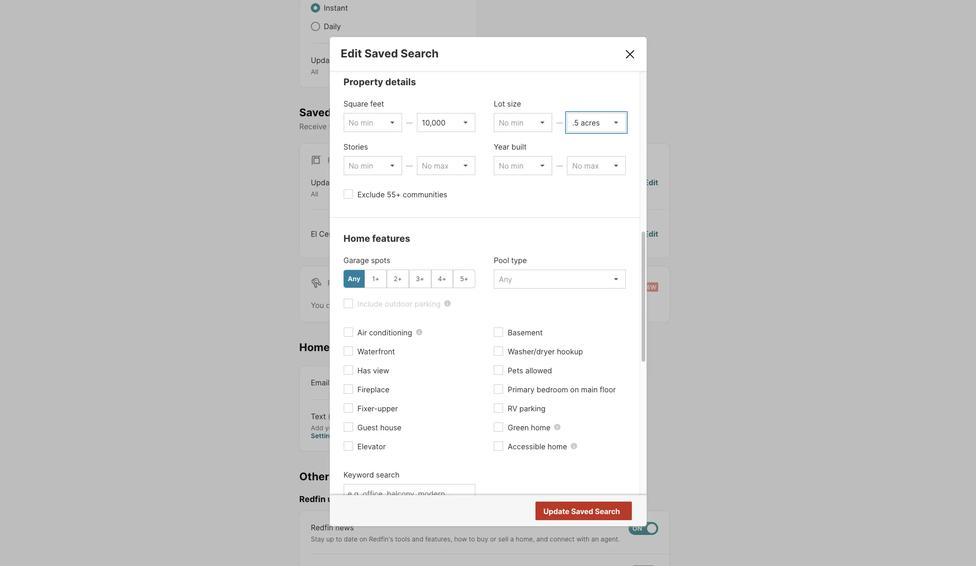Task type: vqa. For each thing, say whether or not it's contained in the screenshot.
Real
no



Task type: describe. For each thing, give the bounding box(es) containing it.
daily
[[324, 22, 341, 31]]

fixer-upper
[[358, 404, 398, 413]]

feet
[[370, 99, 384, 108]]

view
[[373, 366, 389, 375]]

1+ radio
[[365, 270, 387, 288]]

air
[[358, 328, 367, 337]]

in
[[387, 424, 392, 432]]

update saved search button
[[536, 502, 632, 520]]

square
[[344, 99, 368, 108]]

add your phone number in
[[311, 424, 394, 432]]

— for square feet
[[406, 119, 413, 126]]

for rent
[[328, 278, 364, 288]]

2 edit button from the top
[[645, 228, 659, 240]]

stories
[[344, 142, 368, 151]]

pool type
[[494, 256, 527, 265]]

1 and from the left
[[412, 535, 424, 543]]

property details
[[344, 76, 416, 87]]

2 types from the top
[[339, 178, 358, 187]]

1 types from the top
[[339, 56, 358, 65]]

rv parking
[[508, 404, 546, 413]]

floor
[[600, 385, 616, 394]]

5+ radio
[[453, 270, 476, 288]]

redfin for redfin news stay up to date on redfin's tools and features, how to buy or sell a home, and connect with an agent.
[[311, 523, 333, 532]]

air conditioning
[[358, 328, 412, 337]]

1
[[363, 229, 366, 239]]

on for searches
[[421, 122, 430, 131]]

lot size
[[494, 99, 521, 108]]

upper
[[378, 404, 398, 413]]

1 vertical spatial edit
[[645, 178, 659, 187]]

stay
[[311, 535, 325, 543]]

home for home features
[[344, 233, 370, 244]]

on inside edit saved search dialog
[[571, 385, 579, 394]]

fixer-
[[358, 404, 378, 413]]

timely
[[329, 122, 350, 131]]

redfin news stay up to date on redfin's tools and features, how to buy or sell a home, and connect with an agent.
[[311, 523, 620, 543]]

year
[[494, 142, 510, 151]]

communities
[[403, 190, 448, 199]]

no results button
[[572, 503, 631, 521]]

size
[[508, 99, 521, 108]]

sell
[[499, 535, 509, 543]]

— for lot size
[[557, 119, 563, 126]]

receive
[[299, 122, 327, 131]]

no results
[[583, 507, 620, 517]]

you can create saved searches while searching for
[[311, 301, 492, 310]]

filters.
[[510, 122, 532, 131]]

1 vertical spatial your
[[325, 424, 339, 432]]

spots
[[371, 256, 391, 265]]

text (sms)
[[311, 412, 350, 421]]

any
[[348, 275, 361, 283]]

property
[[344, 76, 383, 87]]

saved inside the saved searches receive timely notifications based on your preferred search filters.
[[299, 106, 332, 119]]

connect
[[550, 535, 575, 543]]

exclude
[[358, 190, 385, 199]]

no
[[583, 507, 593, 517]]

washer/dryer
[[508, 347, 555, 356]]

rv
[[508, 404, 518, 413]]

keyword search
[[344, 470, 400, 480]]

buy
[[477, 535, 489, 543]]

for sale
[[328, 156, 363, 165]]

main
[[581, 385, 598, 394]]

test
[[345, 229, 361, 239]]

washer/dryer hookup
[[508, 347, 583, 356]]

preferred
[[450, 122, 482, 131]]

1 to from the left
[[336, 535, 342, 543]]

instant
[[324, 3, 348, 13]]

2 to from the left
[[469, 535, 475, 543]]

with
[[577, 535, 590, 543]]

results
[[595, 507, 620, 517]]

search for edit saved search
[[401, 47, 439, 60]]

has view
[[358, 366, 389, 375]]

green
[[508, 423, 529, 432]]

email
[[311, 378, 330, 387]]

basement
[[508, 328, 543, 337]]

for for for sale
[[328, 156, 342, 165]]

text
[[311, 412, 326, 421]]

el
[[311, 229, 317, 239]]

update saved search
[[544, 507, 620, 516]]

1 vertical spatial parking
[[520, 404, 546, 413]]

tours
[[333, 341, 360, 354]]

Instant radio
[[311, 3, 320, 13]]

e.g. office, balcony, modern text field
[[348, 489, 471, 499]]

based
[[397, 122, 419, 131]]

2 all from the top
[[311, 190, 319, 198]]

agent.
[[601, 535, 620, 543]]

guest house
[[358, 423, 402, 432]]



Task type: locate. For each thing, give the bounding box(es) containing it.
pets allowed
[[508, 366, 552, 375]]

2 vertical spatial update
[[544, 507, 570, 516]]

date
[[344, 535, 358, 543]]

redfin up stay
[[311, 523, 333, 532]]

Any radio
[[343, 270, 365, 288]]

lot
[[494, 99, 505, 108]]

1 horizontal spatial searches
[[389, 301, 422, 310]]

tools
[[395, 535, 410, 543]]

other
[[299, 470, 329, 483]]

and right "home,"
[[537, 535, 548, 543]]

0 horizontal spatial and
[[412, 535, 424, 543]]

number
[[362, 424, 385, 432]]

garage
[[344, 256, 369, 265]]

on inside the saved searches receive timely notifications based on your preferred search filters.
[[421, 122, 430, 131]]

1 vertical spatial edit button
[[645, 228, 659, 240]]

2 for from the top
[[328, 278, 342, 288]]

update up connect
[[544, 507, 570, 516]]

1 vertical spatial on
[[571, 385, 579, 394]]

redfin for redfin updates
[[299, 495, 326, 504]]

1 horizontal spatial home
[[344, 233, 370, 244]]

0 vertical spatial on
[[421, 122, 430, 131]]

1 vertical spatial home
[[548, 442, 568, 451]]

for for for rent
[[328, 278, 342, 288]]

home features
[[344, 233, 410, 244]]

sale
[[345, 156, 363, 165]]

home up accessible home
[[531, 423, 551, 432]]

elevator
[[358, 442, 386, 451]]

home
[[344, 233, 370, 244], [299, 341, 330, 354]]

for left sale
[[328, 156, 342, 165]]

update down daily option
[[311, 56, 337, 65]]

4+ radio
[[431, 270, 453, 288]]

2 update types all from the top
[[311, 178, 358, 198]]

pool
[[494, 256, 509, 265]]

phone
[[341, 424, 360, 432]]

search inside the saved searches receive timely notifications based on your preferred search filters.
[[484, 122, 508, 131]]

update types all
[[311, 56, 358, 76], [311, 178, 358, 198]]

0 vertical spatial all
[[311, 68, 319, 76]]

1 horizontal spatial to
[[469, 535, 475, 543]]

rent
[[345, 278, 364, 288]]

0 vertical spatial update types all
[[311, 56, 358, 76]]

0 vertical spatial for
[[328, 156, 342, 165]]

home right accessible
[[548, 442, 568, 451]]

to left buy
[[469, 535, 475, 543]]

0 horizontal spatial searches
[[334, 106, 383, 119]]

outdoor
[[385, 299, 413, 309]]

types up property
[[339, 56, 358, 65]]

home inside edit saved search dialog
[[344, 233, 370, 244]]

el cerrito test 1
[[311, 229, 366, 239]]

on for news
[[360, 535, 367, 543]]

or
[[490, 535, 497, 543]]

search up year
[[484, 122, 508, 131]]

emails
[[332, 470, 366, 483]]

keyword
[[344, 470, 374, 480]]

Daily radio
[[311, 22, 320, 31]]

0 vertical spatial search
[[484, 122, 508, 131]]

searches
[[334, 106, 383, 119], [389, 301, 422, 310]]

accessible home
[[508, 442, 568, 451]]

55+
[[387, 190, 401, 199]]

2 vertical spatial edit
[[645, 229, 659, 239]]

house
[[380, 423, 402, 432]]

0 vertical spatial types
[[339, 56, 358, 65]]

account
[[394, 424, 421, 432]]

0 vertical spatial edit
[[341, 47, 362, 60]]

0 vertical spatial update
[[311, 56, 337, 65]]

search for update saved search
[[595, 507, 620, 516]]

primary
[[508, 385, 535, 394]]

0 vertical spatial home
[[531, 423, 551, 432]]

option group inside edit saved search dialog
[[343, 270, 476, 288]]

bedroom
[[537, 385, 568, 394]]

— for year built
[[557, 162, 563, 169]]

1 vertical spatial search
[[595, 507, 620, 516]]

home left tours
[[299, 341, 330, 354]]

2 and from the left
[[537, 535, 548, 543]]

update down for sale
[[311, 178, 337, 187]]

redfin down the other
[[299, 495, 326, 504]]

0 vertical spatial search
[[401, 47, 439, 60]]

on right the 'based'
[[421, 122, 430, 131]]

square feet
[[344, 99, 384, 108]]

fireplace
[[358, 385, 390, 394]]

to
[[336, 535, 342, 543], [469, 535, 475, 543]]

home for green home
[[531, 423, 551, 432]]

update types all down for sale
[[311, 178, 358, 198]]

2+ radio
[[387, 270, 409, 288]]

1 vertical spatial searches
[[389, 301, 422, 310]]

— for stories
[[406, 162, 413, 169]]

searches down 2+ option
[[389, 301, 422, 310]]

up
[[327, 535, 334, 543]]

redfin's
[[369, 535, 394, 543]]

your
[[432, 122, 447, 131], [325, 424, 339, 432]]

—
[[406, 119, 413, 126], [557, 119, 563, 126], [406, 162, 413, 169], [557, 162, 563, 169]]

search right no
[[595, 507, 620, 516]]

0 vertical spatial edit button
[[645, 177, 659, 198]]

edit saved search element
[[341, 47, 613, 60]]

0 vertical spatial redfin
[[299, 495, 326, 504]]

1 horizontal spatial on
[[421, 122, 430, 131]]

green home
[[508, 423, 551, 432]]

edit button
[[645, 177, 659, 198], [645, 228, 659, 240]]

5+
[[460, 275, 469, 283]]

0 horizontal spatial search
[[401, 47, 439, 60]]

has
[[358, 366, 371, 375]]

1 update types all from the top
[[311, 56, 358, 76]]

allowed
[[526, 366, 552, 375]]

1 all from the top
[[311, 68, 319, 76]]

search up e.g. office, balcony, modern text field
[[376, 470, 400, 480]]

for
[[480, 301, 490, 310]]

1 horizontal spatial search
[[484, 122, 508, 131]]

1 vertical spatial types
[[339, 178, 358, 187]]

account settings link
[[311, 424, 421, 440]]

features,
[[426, 535, 453, 543]]

home,
[[516, 535, 535, 543]]

on inside redfin news stay up to date on redfin's tools and features, how to buy or sell a home, and connect with an agent.
[[360, 535, 367, 543]]

1 vertical spatial search
[[376, 470, 400, 480]]

include
[[358, 299, 383, 309]]

1 vertical spatial redfin
[[311, 523, 333, 532]]

home up garage
[[344, 233, 370, 244]]

parking down 3+ radio at left
[[415, 299, 441, 309]]

pets
[[508, 366, 524, 375]]

1 vertical spatial all
[[311, 190, 319, 198]]

2 vertical spatial on
[[360, 535, 367, 543]]

types down for sale
[[339, 178, 358, 187]]

1 horizontal spatial and
[[537, 535, 548, 543]]

1 horizontal spatial search
[[595, 507, 620, 516]]

search inside button
[[595, 507, 620, 516]]

type
[[512, 256, 527, 265]]

0 vertical spatial searches
[[334, 106, 383, 119]]

0 horizontal spatial parking
[[415, 299, 441, 309]]

saved
[[365, 47, 398, 60], [299, 106, 332, 119], [365, 301, 387, 310], [571, 507, 594, 516]]

you
[[311, 301, 324, 310]]

option group containing any
[[343, 270, 476, 288]]

can
[[326, 301, 339, 310]]

your left preferred
[[432, 122, 447, 131]]

option group
[[343, 270, 476, 288]]

search
[[484, 122, 508, 131], [376, 470, 400, 480]]

0 vertical spatial parking
[[415, 299, 441, 309]]

home tours
[[299, 341, 360, 354]]

list box
[[344, 113, 402, 132], [417, 113, 476, 132], [494, 113, 553, 132], [567, 113, 626, 132], [344, 156, 402, 175], [417, 156, 476, 175], [494, 156, 553, 175], [567, 156, 626, 175], [494, 270, 626, 289]]

edit
[[341, 47, 362, 60], [645, 178, 659, 187], [645, 229, 659, 239]]

your up settings
[[325, 424, 339, 432]]

on left main
[[571, 385, 579, 394]]

2 horizontal spatial on
[[571, 385, 579, 394]]

and right tools in the left bottom of the page
[[412, 535, 424, 543]]

redfin inside redfin news stay up to date on redfin's tools and features, how to buy or sell a home, and connect with an agent.
[[311, 523, 333, 532]]

searches up "notifications"
[[334, 106, 383, 119]]

0 vertical spatial your
[[432, 122, 447, 131]]

other emails
[[299, 470, 366, 483]]

3+ radio
[[409, 270, 431, 288]]

notifications
[[352, 122, 395, 131]]

update inside update saved search button
[[544, 507, 570, 516]]

parking up green home
[[520, 404, 546, 413]]

4+
[[438, 275, 447, 283]]

for left the 'rent' on the left of the page
[[328, 278, 342, 288]]

search inside dialog
[[376, 470, 400, 480]]

primary bedroom on main floor
[[508, 385, 616, 394]]

year built
[[494, 142, 527, 151]]

1 vertical spatial update
[[311, 178, 337, 187]]

1+
[[372, 275, 380, 283]]

searching
[[444, 301, 478, 310]]

saved inside update saved search button
[[571, 507, 594, 516]]

update types all up property
[[311, 56, 358, 76]]

1 horizontal spatial parking
[[520, 404, 546, 413]]

1 edit button from the top
[[645, 177, 659, 198]]

all up "el"
[[311, 190, 319, 198]]

all down daily option
[[311, 68, 319, 76]]

cerrito
[[319, 229, 343, 239]]

1 vertical spatial update types all
[[311, 178, 358, 198]]

accessible
[[508, 442, 546, 451]]

for
[[328, 156, 342, 165], [328, 278, 342, 288]]

0 vertical spatial home
[[344, 233, 370, 244]]

1 vertical spatial for
[[328, 278, 342, 288]]

waterfront
[[358, 347, 395, 356]]

0 horizontal spatial your
[[325, 424, 339, 432]]

0 horizontal spatial search
[[376, 470, 400, 480]]

search up details
[[401, 47, 439, 60]]

edit saved search dialog
[[330, 37, 647, 527]]

hookup
[[557, 347, 583, 356]]

1 horizontal spatial your
[[432, 122, 447, 131]]

on right date
[[360, 535, 367, 543]]

home for accessible home
[[548, 442, 568, 451]]

redfin
[[299, 495, 326, 504], [311, 523, 333, 532]]

None checkbox
[[629, 522, 659, 535]]

to right the up
[[336, 535, 342, 543]]

saved searches receive timely notifications based on your preferred search filters.
[[299, 106, 532, 131]]

settings
[[311, 432, 338, 440]]

garage spots
[[344, 256, 391, 265]]

redfin updates
[[299, 495, 361, 504]]

features
[[372, 233, 410, 244]]

1 for from the top
[[328, 156, 342, 165]]

edit inside dialog
[[341, 47, 362, 60]]

0 horizontal spatial to
[[336, 535, 342, 543]]

exclude 55+ communities
[[358, 190, 448, 199]]

while
[[424, 301, 442, 310]]

0 horizontal spatial home
[[299, 341, 330, 354]]

home for home tours
[[299, 341, 330, 354]]

0 horizontal spatial on
[[360, 535, 367, 543]]

types
[[339, 56, 358, 65], [339, 178, 358, 187]]

updates
[[328, 495, 361, 504]]

create
[[341, 301, 363, 310]]

and
[[412, 535, 424, 543], [537, 535, 548, 543]]

searches inside the saved searches receive timely notifications based on your preferred search filters.
[[334, 106, 383, 119]]

1 vertical spatial home
[[299, 341, 330, 354]]

add
[[311, 424, 323, 432]]

3+
[[416, 275, 424, 283]]

your inside the saved searches receive timely notifications based on your preferred search filters.
[[432, 122, 447, 131]]



